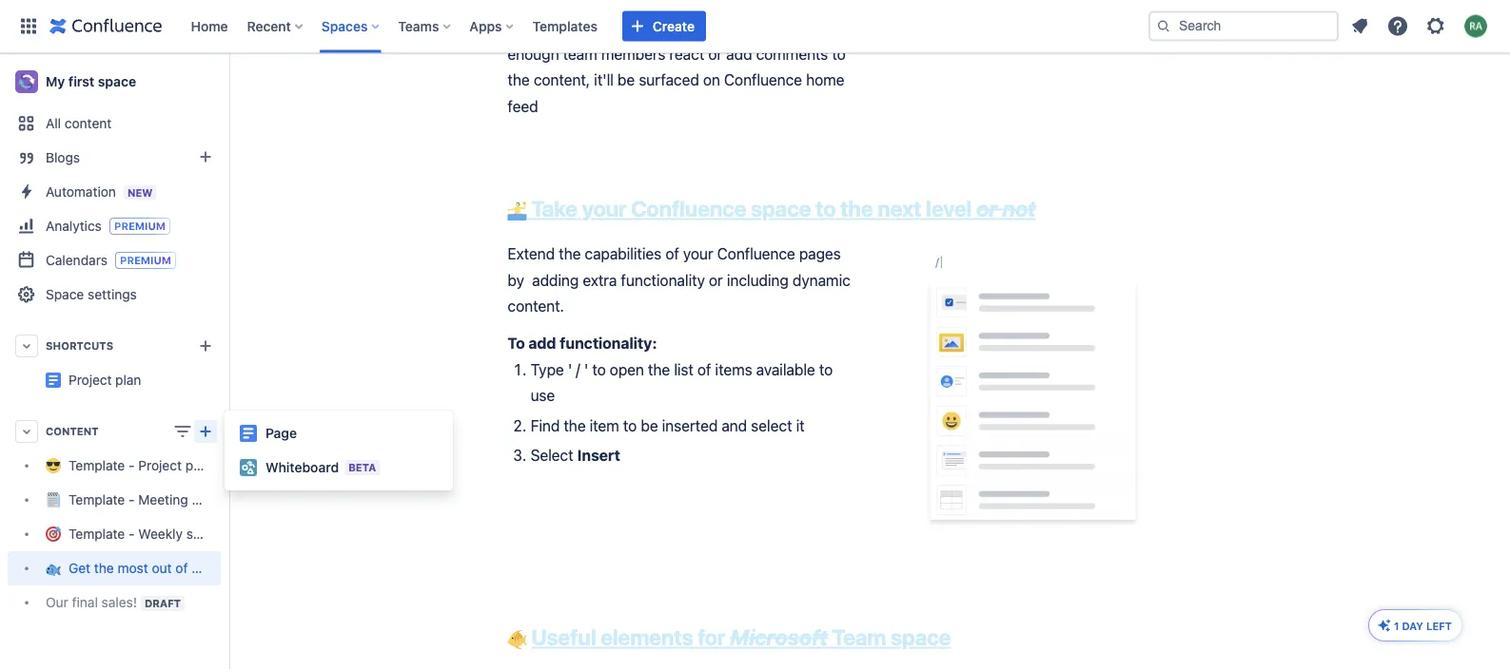 Task type: describe. For each thing, give the bounding box(es) containing it.
it
[[796, 417, 805, 435]]

all content
[[46, 116, 112, 131]]

a
[[714, 0, 722, 11]]

weekly
[[138, 527, 183, 542]]

1
[[1394, 620, 1399, 633]]

if
[[822, 19, 830, 37]]

my first space
[[46, 74, 136, 89]]

template - weekly status report
[[69, 527, 265, 542]]

day
[[1402, 620, 1423, 633]]

premium icon image
[[1377, 619, 1392, 634]]

use inside you can also use reactions on a page or blog post. the author of the content will be notified, and if enough team members react or add comments to the content, it'll be surfaced on confluence home feed
[[597, 0, 622, 11]]

the
[[508, 19, 534, 37]]

template - project plan link
[[8, 449, 221, 483]]

create button
[[622, 11, 706, 41]]

out
[[152, 561, 172, 577]]

content.
[[508, 297, 564, 315]]

team inside you can also use reactions on a page or blog post. the author of the content will be notified, and if enough team members react or add comments to the content, it'll be surfaced on confluence home feed
[[563, 45, 597, 63]]

meeting
[[138, 492, 188, 508]]

banner containing home
[[0, 0, 1510, 53]]

next
[[877, 196, 921, 222]]

find
[[531, 417, 560, 435]]

feed
[[508, 97, 538, 115]]

the inside extend the capabilities of your confluence pages by  adding extra functionality or including dynamic content.
[[559, 245, 581, 263]]

content inside you can also use reactions on a page or blog post. the author of the content will be notified, and if enough team members react or add comments to the content, it'll be surfaced on confluence home feed
[[630, 19, 682, 37]]

you can also use reactions on a page or blog post. the author of the content will be notified, and if enough team members react or add comments to the content, it'll be surfaced on confluence home feed
[[508, 0, 854, 115]]

space element
[[0, 0, 1510, 671]]

space
[[46, 287, 84, 303]]

1 ' from the left
[[568, 361, 572, 379]]

notes
[[192, 492, 226, 508]]

1 vertical spatial on
[[703, 71, 720, 89]]

can
[[537, 0, 562, 11]]

create
[[653, 18, 695, 34]]

premium image for calendars
[[115, 252, 176, 269]]

status
[[186, 527, 224, 542]]

get the most out of your team space link
[[8, 552, 293, 586]]

select
[[531, 447, 573, 465]]

page
[[265, 426, 297, 442]]

team inside get the most out of your team space link
[[222, 561, 253, 577]]

enough
[[508, 45, 559, 63]]

left
[[1426, 620, 1452, 633]]

teams
[[398, 18, 439, 34]]

template - meeting notes
[[69, 492, 226, 508]]

spaces
[[321, 18, 368, 34]]

extend the capabilities of your confluence pages by  adding extra functionality or including dynamic content.
[[508, 245, 854, 315]]

your inside tree
[[191, 561, 219, 577]]

create content image
[[194, 421, 217, 443]]

0 vertical spatial on
[[693, 0, 710, 11]]

- for meeting
[[129, 492, 135, 508]]

template for template - weekly status report
[[69, 527, 125, 542]]

beta
[[348, 462, 376, 474]]

template for template - project plan
[[69, 458, 125, 474]]

1 horizontal spatial be
[[641, 417, 658, 435]]

also
[[566, 0, 593, 11]]

members
[[601, 45, 665, 63]]

elements
[[600, 625, 693, 651]]

home
[[806, 71, 844, 89]]

useful
[[531, 625, 596, 651]]

first
[[68, 74, 94, 89]]

home link
[[185, 11, 234, 41]]

:man_playing_water_polo: image
[[508, 202, 527, 221]]

0 horizontal spatial be
[[618, 71, 635, 89]]

analytics
[[46, 218, 102, 234]]

including
[[727, 271, 789, 289]]

to add functionality:
[[508, 335, 657, 353]]

space inside get the most out of your team space link
[[256, 561, 293, 577]]

react
[[669, 45, 704, 63]]

search image
[[1156, 19, 1171, 34]]

calendars link
[[8, 244, 221, 278]]

calendars
[[46, 252, 107, 268]]

shortcuts button
[[8, 329, 221, 363]]

content,
[[534, 71, 590, 89]]

capabilities
[[585, 245, 662, 263]]

functionality:
[[560, 335, 657, 353]]

all
[[46, 116, 61, 131]]

my
[[46, 74, 65, 89]]

and inside you can also use reactions on a page or blog post. the author of the content will be notified, and if enough team members react or add comments to the content, it'll be surfaced on confluence home feed
[[792, 19, 818, 37]]

pages
[[799, 245, 841, 263]]

list
[[674, 361, 694, 379]]

apps
[[469, 18, 502, 34]]

for
[[697, 625, 725, 651]]

notification icon image
[[1348, 15, 1371, 38]]

- for weekly
[[129, 527, 135, 542]]

my first space link
[[8, 63, 221, 101]]

shortcuts
[[46, 340, 113, 353]]

teams button
[[392, 11, 458, 41]]

functionality
[[621, 271, 705, 289]]

or right react
[[708, 45, 722, 63]]



Task type: locate. For each thing, give the bounding box(es) containing it.
1 horizontal spatial your
[[582, 196, 627, 222]]

0 horizontal spatial content
[[65, 116, 112, 131]]

select
[[751, 417, 792, 435]]

1 horizontal spatial add
[[726, 45, 752, 63]]

on left a
[[693, 0, 710, 11]]

premium image inside analytics link
[[109, 218, 170, 235]]

to right available
[[819, 361, 833, 379]]

help icon image
[[1386, 15, 1409, 38]]

extend
[[508, 245, 555, 263]]

space down report
[[256, 561, 293, 577]]

author
[[538, 19, 582, 37]]

page link
[[225, 417, 453, 451]]

to up home
[[832, 45, 846, 63]]

analytics link
[[8, 209, 221, 244]]

3 template from the top
[[69, 527, 125, 542]]

templates link
[[527, 11, 603, 41]]

to right item
[[623, 417, 637, 435]]

notified,
[[733, 19, 788, 37]]

project
[[138, 458, 182, 474]]

take your confluence space to the next level or not
[[527, 196, 1036, 222]]

2 vertical spatial confluence
[[717, 245, 795, 263]]

whiteboard
[[265, 460, 339, 476]]

' right /
[[584, 361, 588, 379]]

template - weekly status report link
[[8, 518, 265, 552]]

or inside extend the capabilities of your confluence pages by  adding extra functionality or including dynamic content.
[[709, 271, 723, 289]]

premium image inside 'calendars' link
[[115, 252, 176, 269]]

content right all
[[65, 116, 112, 131]]

all content link
[[8, 107, 221, 141]]

1 day left button
[[1369, 611, 1462, 641]]

team
[[563, 45, 597, 63], [222, 561, 253, 577]]

find the item to be inserted and select it
[[531, 417, 805, 435]]

2 vertical spatial -
[[129, 527, 135, 542]]

1 vertical spatial content
[[65, 116, 112, 131]]

of inside type ' / ' to open the list of items available to use
[[697, 361, 711, 379]]

it'll
[[594, 71, 614, 89]]

template up "get"
[[69, 527, 125, 542]]

1 vertical spatial be
[[618, 71, 635, 89]]

the
[[604, 19, 626, 37], [508, 71, 530, 89], [840, 196, 873, 222], [559, 245, 581, 263], [648, 361, 670, 379], [564, 417, 586, 435], [94, 561, 114, 577]]

0 vertical spatial confluence
[[724, 71, 802, 89]]

content
[[630, 19, 682, 37], [65, 116, 112, 131]]

0 horizontal spatial add
[[529, 335, 556, 353]]

template - project plan image
[[46, 373, 61, 388]]

1 day left
[[1394, 620, 1452, 633]]

0 horizontal spatial and
[[722, 417, 747, 435]]

of inside extend the capabilities of your confluence pages by  adding extra functionality or including dynamic content.
[[665, 245, 679, 263]]

get
[[69, 561, 90, 577]]

to
[[508, 335, 525, 353]]

premium image
[[109, 218, 170, 235], [115, 252, 176, 269]]

the inside type ' / ' to open the list of items available to use
[[648, 361, 670, 379]]

and left if
[[792, 19, 818, 37]]

or left including
[[709, 271, 723, 289]]

insert
[[577, 447, 620, 465]]

items
[[715, 361, 752, 379]]

1 vertical spatial -
[[129, 492, 135, 508]]

1 vertical spatial premium image
[[115, 252, 176, 269]]

spaces button
[[316, 11, 387, 41]]

banner
[[0, 0, 1510, 53]]

your inside extend the capabilities of your confluence pages by  adding extra functionality or including dynamic content.
[[683, 245, 713, 263]]

template down "content" dropdown button
[[69, 458, 125, 474]]

template - project plan
[[69, 458, 211, 474]]

templates
[[532, 18, 597, 34]]

by
[[508, 271, 524, 289]]

apps button
[[464, 11, 521, 41]]

get the most out of your team space
[[69, 561, 293, 577]]

Search field
[[1149, 11, 1339, 41]]

space settings link
[[8, 278, 221, 312]]

2 horizontal spatial be
[[712, 19, 729, 37]]

blog
[[782, 0, 812, 11]]

automation
[[46, 184, 116, 199]]

1 horizontal spatial content
[[630, 19, 682, 37]]

use down type
[[531, 387, 555, 405]]

group containing page
[[225, 411, 453, 491]]

0 vertical spatial -
[[129, 458, 135, 474]]

confluence inside you can also use reactions on a page or blog post. the author of the content will be notified, and if enough team members react or add comments to the content, it'll be surfaced on confluence home feed
[[724, 71, 802, 89]]

tree inside space element
[[8, 449, 293, 620]]

settings
[[88, 287, 137, 303]]

content inside space element
[[65, 116, 112, 131]]

0 horizontal spatial use
[[531, 387, 555, 405]]

blogs
[[46, 150, 80, 166]]

most
[[118, 561, 148, 577]]

0 vertical spatial team
[[563, 45, 597, 63]]

to inside you can also use reactions on a page or blog post. the author of the content will be notified, and if enough team members react or add comments to the content, it'll be surfaced on confluence home feed
[[832, 45, 846, 63]]

1 horizontal spatial and
[[792, 19, 818, 37]]

1 horizontal spatial '
[[584, 361, 588, 379]]

confluence up extend the capabilities of your confluence pages by  adding extra functionality or including dynamic content.
[[631, 196, 746, 222]]

content button
[[8, 415, 221, 449]]

2 template from the top
[[69, 492, 125, 508]]

you
[[508, 0, 533, 11]]

0 vertical spatial add
[[726, 45, 752, 63]]

inserted
[[662, 417, 718, 435]]

and
[[792, 19, 818, 37], [722, 417, 747, 435]]

page
[[726, 0, 760, 11]]

of inside you can also use reactions on a page or blog post. the author of the content will be notified, and if enough team members react or add comments to the content, it'll be surfaced on confluence home feed
[[586, 19, 600, 37]]

recent
[[247, 18, 291, 34]]

be right it'll
[[618, 71, 635, 89]]

post.
[[816, 0, 850, 11]]

confluence up including
[[717, 245, 795, 263]]

1 vertical spatial and
[[722, 417, 747, 435]]

confluence image
[[49, 15, 162, 38], [49, 15, 162, 38]]

0 horizontal spatial '
[[568, 361, 572, 379]]

take
[[531, 196, 577, 222]]

3 - from the top
[[129, 527, 135, 542]]

space right team
[[891, 625, 951, 651]]

adding
[[532, 271, 579, 289]]

tree containing template - project plan
[[8, 449, 293, 620]]

whiteboard beta
[[265, 460, 376, 476]]

the right "get"
[[94, 561, 114, 577]]

team down templates link
[[563, 45, 597, 63]]

of down also
[[586, 19, 600, 37]]

or left not
[[976, 196, 998, 222]]

and left select
[[722, 417, 747, 435]]

premium image for analytics
[[109, 218, 170, 235]]

1 vertical spatial add
[[529, 335, 556, 353]]

available
[[756, 361, 815, 379]]

space inside the my first space link
[[98, 74, 136, 89]]

- left project
[[129, 458, 135, 474]]

add right "to"
[[529, 335, 556, 353]]

comments
[[756, 45, 828, 63]]

of inside space element
[[175, 561, 188, 577]]

settings icon image
[[1424, 15, 1447, 38]]

0 vertical spatial your
[[582, 196, 627, 222]]

- left weekly
[[129, 527, 135, 542]]

of
[[586, 19, 600, 37], [665, 245, 679, 263], [697, 361, 711, 379], [175, 561, 188, 577]]

add inside you can also use reactions on a page or blog post. the author of the content will be notified, and if enough team members react or add comments to the content, it'll be surfaced on confluence home feed
[[726, 45, 752, 63]]

use inside type ' / ' to open the list of items available to use
[[531, 387, 555, 405]]

item
[[590, 417, 619, 435]]

reactions
[[626, 0, 689, 11]]

template for template - meeting notes
[[69, 492, 125, 508]]

surfaced
[[639, 71, 699, 89]]

the inside get the most out of your team space link
[[94, 561, 114, 577]]

your up "functionality"
[[683, 245, 713, 263]]

premium image down new
[[109, 218, 170, 235]]

1 horizontal spatial use
[[597, 0, 622, 11]]

space right first at the left top
[[98, 74, 136, 89]]

be left inserted
[[641, 417, 658, 435]]

the left next
[[840, 196, 873, 222]]

1 vertical spatial template
[[69, 492, 125, 508]]

the right 'find'
[[564, 417, 586, 435]]

group
[[225, 411, 453, 491]]

your up capabilities
[[582, 196, 627, 222]]

to right /
[[592, 361, 606, 379]]

- for project
[[129, 458, 135, 474]]

will
[[686, 19, 708, 37]]

0 vertical spatial and
[[792, 19, 818, 37]]

your down 'status'
[[191, 561, 219, 577]]

on down react
[[703, 71, 720, 89]]

type
[[531, 361, 564, 379]]

0 vertical spatial be
[[712, 19, 729, 37]]

0 horizontal spatial team
[[222, 561, 253, 577]]

confluence inside extend the capabilities of your confluence pages by  adding extra functionality or including dynamic content.
[[717, 245, 795, 263]]

or up notified, at top
[[764, 0, 778, 11]]

draft link
[[8, 586, 221, 620]]

your
[[582, 196, 627, 222], [683, 245, 713, 263], [191, 561, 219, 577]]

space up pages
[[751, 196, 811, 222]]

premium image up space settings link
[[115, 252, 176, 269]]

appswitcher icon image
[[17, 15, 40, 38]]

or
[[764, 0, 778, 11], [708, 45, 722, 63], [976, 196, 998, 222], [709, 271, 723, 289]]

' left /
[[568, 361, 572, 379]]

1 - from the top
[[129, 458, 135, 474]]

1 template from the top
[[69, 458, 125, 474]]

0 horizontal spatial your
[[191, 561, 219, 577]]

tree
[[8, 449, 293, 620]]

template - meeting notes link
[[8, 483, 226, 518]]

draft
[[145, 598, 181, 610]]

template down "template - project plan" link
[[69, 492, 125, 508]]

0 vertical spatial premium image
[[109, 218, 170, 235]]

content down reactions
[[630, 19, 682, 37]]

your profile and preferences image
[[1464, 15, 1487, 38]]

the up adding
[[559, 245, 581, 263]]

2 ' from the left
[[584, 361, 588, 379]]

1 horizontal spatial team
[[563, 45, 597, 63]]

the up members
[[604, 19, 626, 37]]

of right out
[[175, 561, 188, 577]]

new
[[127, 187, 153, 199]]

global element
[[11, 0, 1145, 53]]

the up feed
[[508, 71, 530, 89]]

2 horizontal spatial your
[[683, 245, 713, 263]]

:man_playing_water_polo: image
[[508, 202, 527, 221]]

2 vertical spatial your
[[191, 561, 219, 577]]

2 - from the top
[[129, 492, 135, 508]]

of up "functionality"
[[665, 245, 679, 263]]

0 vertical spatial use
[[597, 0, 622, 11]]

1 vertical spatial use
[[531, 387, 555, 405]]

team
[[832, 625, 886, 651]]

confluence down comments
[[724, 71, 802, 89]]

use right also
[[597, 0, 622, 11]]

home
[[191, 18, 228, 34]]

space
[[98, 74, 136, 89], [751, 196, 811, 222], [256, 561, 293, 577], [891, 625, 951, 651]]

1 vertical spatial team
[[222, 561, 253, 577]]

1 vertical spatial confluence
[[631, 196, 746, 222]]

open
[[610, 361, 644, 379]]

of right the list
[[697, 361, 711, 379]]

- left meeting
[[129, 492, 135, 508]]

0 vertical spatial content
[[630, 19, 682, 37]]

1 vertical spatial your
[[683, 245, 713, 263]]

be down a
[[712, 19, 729, 37]]

select insert
[[531, 447, 620, 465]]

template
[[69, 458, 125, 474], [69, 492, 125, 508], [69, 527, 125, 542]]

:tropical_fish: image
[[508, 631, 527, 650], [508, 631, 527, 650]]

the left the list
[[648, 361, 670, 379]]

plan
[[185, 458, 211, 474]]

team down report
[[222, 561, 253, 577]]

2 vertical spatial be
[[641, 417, 658, 435]]

on
[[693, 0, 710, 11], [703, 71, 720, 89]]

0 vertical spatial template
[[69, 458, 125, 474]]

2 vertical spatial template
[[69, 527, 125, 542]]

level
[[926, 196, 972, 222]]

add down notified, at top
[[726, 45, 752, 63]]

create a blog image
[[194, 146, 217, 168]]

to up pages
[[816, 196, 836, 222]]

extra
[[583, 271, 617, 289]]



Task type: vqa. For each thing, say whether or not it's contained in the screenshot.
topmost -
yes



